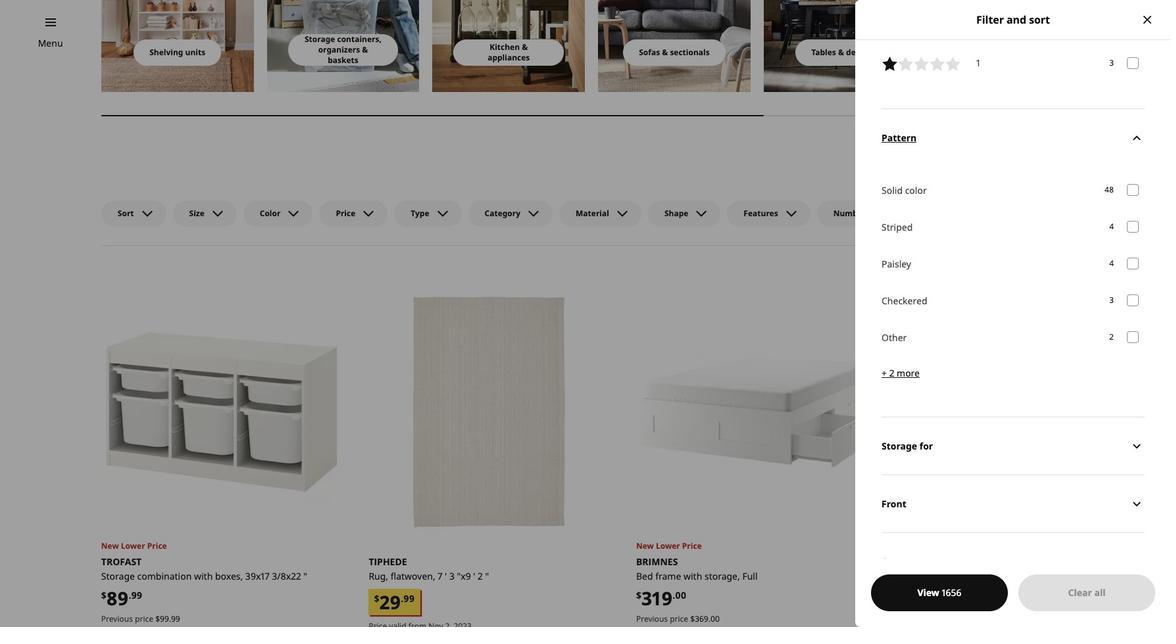 Task type: describe. For each thing, give the bounding box(es) containing it.
2 price from the left
[[670, 614, 688, 625]]

organizers
[[318, 44, 360, 55]]

sofas & sectionals
[[639, 47, 710, 58]]

lower for 89
[[121, 541, 145, 552]]

pattern button
[[882, 109, 1145, 167]]

bookcase, 23 5/8x74 3/4 " 129 . 00
[[904, 571, 1014, 611]]

tables
[[812, 47, 836, 58]]

clear all
[[1069, 587, 1106, 600]]

with for 00
[[684, 571, 702, 583]]

2 ' from the left
[[473, 571, 475, 583]]

1 ' from the left
[[445, 571, 447, 583]]

1 3 products element from the top
[[1110, 57, 1114, 70]]

color
[[905, 185, 927, 197]]

23
[[950, 571, 960, 583]]

beds
[[996, 47, 1015, 58]]

new for 89
[[101, 541, 119, 552]]

price for combination
[[135, 614, 153, 625]]

containers,
[[337, 34, 382, 45]]

lower for 319
[[656, 541, 680, 552]]

filter
[[977, 12, 1004, 27]]

boxes,
[[215, 571, 243, 583]]

category button
[[468, 201, 553, 227]]

rotate 180 image
[[1129, 130, 1145, 146]]

shelving units button
[[134, 39, 221, 66]]

2 inside button
[[890, 367, 895, 380]]

39x17
[[245, 571, 270, 583]]

+
[[882, 367, 887, 380]]

striped
[[882, 221, 913, 234]]

price for 129
[[938, 614, 956, 625]]

7
[[438, 571, 443, 583]]

full
[[743, 571, 758, 583]]

type button
[[394, 201, 462, 227]]

1 vertical spatial 3
[[1110, 295, 1114, 306]]

baskets
[[328, 55, 359, 66]]

and
[[1007, 12, 1027, 27]]

sort
[[1029, 12, 1050, 27]]

previous price $ 99 . 99
[[101, 614, 180, 625]]

more
[[897, 367, 920, 380]]

99 inside $ 29 . 99
[[404, 593, 415, 606]]

storage for
[[882, 440, 933, 453]]

. inside new lower price trofast storage combination with boxes, 39x17 3/8x22 " $ 89 . 99
[[129, 590, 131, 602]]

3 inside 'tiphede rug, flatwoven, 7 ' 3 "x9 ' 2 "'
[[449, 571, 455, 583]]

0 vertical spatial 3
[[1110, 57, 1114, 68]]

kitchen & appliances list item
[[433, 0, 585, 92]]

four transparent storage boxes stacked on each other with various household items packed in them image
[[267, 0, 419, 92]]

. down combination
[[169, 614, 171, 625]]

kitchen & appliances
[[488, 41, 530, 63]]

shelving
[[150, 47, 183, 58]]

size
[[189, 208, 205, 219]]

4 for paisley
[[1110, 258, 1114, 269]]

new for 319
[[636, 541, 654, 552]]

& for tables & desks
[[838, 47, 844, 58]]

. down storage, on the right of the page
[[709, 614, 711, 625]]

sofas & sectionals list item
[[598, 0, 751, 92]]

00 right 369 at the right bottom of the page
[[711, 614, 720, 625]]

kitchen
[[490, 41, 520, 53]]

sofas
[[639, 47, 660, 58]]

flatwoven,
[[391, 571, 435, 583]]

a decorated dining table with six black chairs surrounding it and two bookcases in the background image
[[764, 0, 917, 92]]

shelving units
[[150, 47, 205, 58]]

sort and filter dialog
[[856, 0, 1171, 628]]

5/8x74
[[963, 571, 992, 583]]

$ down the new lower price brimnes bed frame with storage, full $ 319 . 00
[[691, 614, 695, 625]]

tables & desks list item
[[764, 0, 917, 92]]

shape
[[665, 208, 689, 219]]

checkered
[[882, 295, 928, 308]]

desks
[[846, 47, 869, 58]]

storage for storage for
[[882, 440, 918, 453]]

29
[[380, 590, 401, 615]]

previous price $ 369 . 00
[[636, 614, 720, 625]]

tiphede rug, flatwoven, 7 ' 3 "x9 ' 2 "
[[369, 556, 489, 583]]

storage containers, organizers & baskets
[[305, 34, 382, 66]]

" inside new lower price trofast storage combination with boxes, 39x17 3/8x22 " $ 89 . 99
[[304, 571, 307, 583]]

$ inside new lower price trofast storage combination with boxes, 39x17 3/8x22 " $ 89 . 99
[[101, 590, 107, 602]]

4 products element for paisley
[[1110, 258, 1114, 270]]

paisley
[[882, 258, 912, 271]]

of
[[868, 208, 876, 219]]

$ down 1656
[[958, 614, 963, 625]]

category
[[485, 208, 521, 219]]

trofast
[[101, 556, 142, 569]]

sort
[[118, 208, 134, 219]]

appliances
[[488, 52, 530, 63]]

& for kitchen & appliances
[[522, 41, 528, 53]]

type
[[411, 208, 429, 219]]

+ 2 more button
[[882, 356, 1145, 391]]

& inside storage containers, organizers & baskets
[[362, 44, 368, 55]]

view
[[918, 587, 940, 600]]

. inside the new lower price brimnes bed frame with storage, full $ 319 . 00
[[673, 590, 675, 602]]

clear
[[1069, 587, 1092, 600]]

sectionals
[[670, 47, 710, 58]]

. down bookcase, 23 5/8x74 3/4 " 129 . 00
[[975, 614, 977, 625]]

3/8x22
[[272, 571, 301, 583]]

frame
[[656, 571, 681, 583]]

2 previous from the left
[[636, 614, 668, 625]]

beds list item
[[930, 0, 1082, 92]]

menu button
[[38, 36, 63, 51]]

$ 29 . 99
[[374, 590, 415, 615]]

4 for striped
[[1110, 221, 1114, 232]]

units
[[185, 47, 205, 58]]

document containing 1
[[856, 0, 1171, 591]]

99 inside new lower price trofast storage combination with boxes, 39x17 3/8x22 " $ 89 . 99
[[131, 590, 142, 602]]

2 inside 'tiphede rug, flatwoven, 7 ' 3 "x9 ' 2 "'
[[478, 571, 483, 583]]

319
[[642, 586, 673, 611]]

. inside $ 29 . 99
[[401, 593, 404, 606]]

storage for button
[[882, 417, 1145, 475]]



Task type: vqa. For each thing, say whether or not it's contained in the screenshot.
First name * in the top of the page
no



Task type: locate. For each thing, give the bounding box(es) containing it.
with inside new lower price trofast storage combination with boxes, 39x17 3/8x22 " $ 89 . 99
[[194, 571, 213, 583]]

48
[[1105, 184, 1114, 195]]

1 previous from the left
[[101, 614, 133, 625]]

storage inside new lower price trofast storage combination with boxes, 39x17 3/8x22 " $ 89 . 99
[[101, 571, 135, 583]]

shape button
[[648, 201, 721, 227]]

appearance
[[882, 556, 937, 568]]

bookcase,
[[904, 571, 948, 583]]

bed
[[636, 571, 653, 583]]

$ down the "rug,"
[[374, 593, 380, 606]]

' right 7
[[445, 571, 447, 583]]

48 products element
[[1105, 184, 1114, 197]]

lower inside new lower price trofast storage combination with boxes, 39x17 3/8x22 " $ 89 . 99
[[121, 541, 145, 552]]

4 products element
[[1110, 221, 1114, 233], [1110, 258, 1114, 270]]

price
[[135, 614, 153, 625], [670, 614, 688, 625], [938, 614, 956, 625]]

0 horizontal spatial with
[[194, 571, 213, 583]]

previous price $ 149 . 00
[[904, 614, 987, 625]]

material button
[[559, 201, 642, 227]]

1 horizontal spatial 2
[[890, 367, 895, 380]]

document
[[856, 0, 1171, 591]]

solid color
[[882, 185, 927, 197]]

" right "x9
[[485, 571, 489, 583]]

3 " from the left
[[1011, 571, 1014, 583]]

storage inside storage for dropdown button
[[882, 440, 918, 453]]

. down the frame
[[673, 590, 675, 602]]

1 vertical spatial 4
[[1110, 258, 1114, 269]]

1 horizontal spatial '
[[473, 571, 475, 583]]

1 lower from the left
[[121, 541, 145, 552]]

3 price from the left
[[938, 614, 956, 625]]

1 vertical spatial 4 products element
[[1110, 258, 1114, 270]]

2 4 products element from the top
[[1110, 258, 1114, 270]]

" inside bookcase, 23 5/8x74 3/4 " 129 . 00
[[1011, 571, 1014, 583]]

1 horizontal spatial previous
[[636, 614, 668, 625]]

menu
[[38, 37, 63, 49]]

new inside the new lower price brimnes bed frame with storage, full $ 319 . 00
[[636, 541, 654, 552]]

storage containers, organizers & baskets button
[[288, 34, 398, 66]]

2 horizontal spatial "
[[1011, 571, 1014, 583]]

1 vertical spatial storage
[[882, 440, 918, 453]]

00 right view on the bottom right of page
[[943, 590, 954, 602]]

" inside 'tiphede rug, flatwoven, 7 ' 3 "x9 ' 2 "'
[[485, 571, 489, 583]]

& inside button
[[838, 47, 844, 58]]

with for 89
[[194, 571, 213, 583]]

solid
[[882, 185, 903, 197]]

2 vertical spatial 2
[[478, 571, 483, 583]]

1 horizontal spatial price
[[336, 208, 356, 219]]

0 vertical spatial 2
[[1110, 332, 1114, 343]]

with left 'boxes,'
[[194, 571, 213, 583]]

3 previous from the left
[[904, 614, 936, 625]]

& for sofas & sectionals
[[662, 47, 668, 58]]

& inside kitchen & appliances
[[522, 41, 528, 53]]

0 horizontal spatial previous
[[101, 614, 133, 625]]

00 right 149
[[977, 614, 987, 625]]

view 1656
[[918, 587, 962, 600]]

list item
[[1095, 0, 1171, 92]]

new up brimnes at the bottom right of the page
[[636, 541, 654, 552]]

price left 149
[[938, 614, 956, 625]]

2 with from the left
[[684, 571, 702, 583]]

storage,
[[705, 571, 740, 583]]

appearance button
[[882, 533, 1145, 591]]

combination
[[137, 571, 192, 583]]

89
[[107, 586, 129, 611]]

3
[[1110, 57, 1114, 68], [1110, 295, 1114, 306], [449, 571, 455, 583]]

filter and sort
[[977, 12, 1050, 27]]

scrollbar
[[101, 108, 1145, 124]]

1 price from the left
[[135, 614, 153, 625]]

1 with from the left
[[194, 571, 213, 583]]

price for "
[[147, 541, 167, 552]]

4
[[1110, 221, 1114, 232], [1110, 258, 1114, 269]]

sofas & sectionals button
[[623, 39, 726, 66]]

price down combination
[[135, 614, 153, 625]]

lower inside the new lower price brimnes bed frame with storage, full $ 319 . 00
[[656, 541, 680, 552]]

129
[[909, 586, 940, 611]]

1 vertical spatial 2
[[890, 367, 895, 380]]

1 horizontal spatial storage
[[305, 34, 335, 45]]

storage containers, organizers & baskets list item
[[267, 0, 419, 92]]

. down flatwoven,
[[401, 593, 404, 606]]

3/4
[[994, 571, 1008, 583]]

1 4 products element from the top
[[1110, 221, 1114, 233]]

pattern
[[882, 132, 917, 144]]

. up previous price $ 99 . 99
[[129, 590, 131, 602]]

a poang gray chair next to a side table with a coffee and glasses on it image
[[1095, 0, 1171, 92]]

2 horizontal spatial 2
[[1110, 332, 1114, 343]]

"x9
[[457, 571, 471, 583]]

' right "x9
[[473, 571, 475, 583]]

tiphede
[[369, 556, 407, 569]]

. right view on the bottom right of page
[[940, 590, 943, 602]]

all
[[1095, 587, 1106, 600]]

1
[[977, 57, 981, 69]]

1 horizontal spatial "
[[485, 571, 489, 583]]

0 vertical spatial storage
[[305, 34, 335, 45]]

features
[[744, 208, 778, 219]]

color button
[[243, 201, 313, 227]]

price left 369 at the right bottom of the page
[[670, 614, 688, 625]]

price
[[336, 208, 356, 219], [147, 541, 167, 552], [682, 541, 702, 552]]

4 products element for striped
[[1110, 221, 1114, 233]]

brimnes
[[636, 556, 678, 569]]

00 down the frame
[[675, 590, 687, 602]]

00
[[675, 590, 687, 602], [943, 590, 954, 602], [711, 614, 720, 625], [977, 614, 987, 625]]

0 horizontal spatial "
[[304, 571, 307, 583]]

a gray sofa against a light gray wall and a birch coffee table in front of it image
[[598, 0, 751, 92]]

size button
[[173, 201, 237, 227]]

&
[[522, 41, 528, 53], [362, 44, 368, 55], [662, 47, 668, 58], [838, 47, 844, 58]]

price inside popup button
[[336, 208, 356, 219]]

for
[[920, 440, 933, 453]]

2 3 products element from the top
[[1110, 295, 1114, 307]]

tables & desks
[[812, 47, 869, 58]]

3 products element
[[1110, 57, 1114, 70], [1110, 295, 1114, 307]]

00 inside the new lower price brimnes bed frame with storage, full $ 319 . 00
[[675, 590, 687, 602]]

369
[[695, 614, 709, 625]]

0 vertical spatial 4 products element
[[1110, 221, 1114, 233]]

price inside new lower price trofast storage combination with boxes, 39x17 3/8x22 " $ 89 . 99
[[147, 541, 167, 552]]

previous for 129
[[904, 614, 936, 625]]

drawers
[[878, 208, 910, 219]]

0 horizontal spatial price
[[135, 614, 153, 625]]

tables & desks button
[[796, 39, 885, 66]]

0 vertical spatial 4
[[1110, 221, 1114, 232]]

2 lower from the left
[[656, 541, 680, 552]]

" right "3/4"
[[1011, 571, 1014, 583]]

0 horizontal spatial lower
[[121, 541, 145, 552]]

2 new from the left
[[636, 541, 654, 552]]

1 4 from the top
[[1110, 221, 1114, 232]]

material
[[576, 208, 609, 219]]

. inside bookcase, 23 5/8x74 3/4 " 129 . 00
[[940, 590, 943, 602]]

new
[[101, 541, 119, 552], [636, 541, 654, 552]]

with
[[194, 571, 213, 583], [684, 571, 702, 583]]

2 horizontal spatial storage
[[882, 440, 918, 453]]

00 inside bookcase, 23 5/8x74 3/4 " 129 . 00
[[943, 590, 954, 602]]

2 horizontal spatial price
[[682, 541, 702, 552]]

number
[[834, 208, 866, 219]]

other
[[882, 332, 907, 344]]

+ 2 more
[[882, 367, 920, 380]]

features button
[[727, 201, 811, 227]]

previous down 319
[[636, 614, 668, 625]]

0 horizontal spatial new
[[101, 541, 119, 552]]

two white billy bookcases with different sizes of vases and books in it image
[[101, 0, 254, 92]]

.
[[129, 590, 131, 602], [673, 590, 675, 602], [940, 590, 943, 602], [401, 593, 404, 606], [169, 614, 171, 625], [709, 614, 711, 625], [975, 614, 977, 625]]

1 stars element
[[977, 56, 981, 72]]

$ down the trofast
[[101, 590, 107, 602]]

1 horizontal spatial with
[[684, 571, 702, 583]]

2
[[1110, 332, 1114, 343], [890, 367, 895, 380], [478, 571, 483, 583]]

storage inside storage containers, organizers & baskets
[[305, 34, 335, 45]]

new lower price brimnes bed frame with storage, full $ 319 . 00
[[636, 541, 758, 611]]

1 horizontal spatial lower
[[656, 541, 680, 552]]

2 vertical spatial storage
[[101, 571, 135, 583]]

price for 319
[[682, 541, 702, 552]]

0 horizontal spatial 2
[[478, 571, 483, 583]]

0 vertical spatial 3 products element
[[1110, 57, 1114, 70]]

2 vertical spatial 3
[[449, 571, 455, 583]]

with inside the new lower price brimnes bed frame with storage, full $ 319 . 00
[[684, 571, 702, 583]]

$ inside the new lower price brimnes bed frame with storage, full $ 319 . 00
[[636, 590, 642, 602]]

$ inside $ 29 . 99
[[374, 593, 380, 606]]

$ down bed
[[636, 590, 642, 602]]

1 new from the left
[[101, 541, 119, 552]]

sort button
[[101, 201, 166, 227]]

lower up the trofast
[[121, 541, 145, 552]]

0 horizontal spatial '
[[445, 571, 447, 583]]

price inside the new lower price brimnes bed frame with storage, full $ 319 . 00
[[682, 541, 702, 552]]

99
[[131, 590, 142, 602], [404, 593, 415, 606], [160, 614, 169, 625], [171, 614, 180, 625]]

new up the trofast
[[101, 541, 119, 552]]

price button
[[319, 201, 388, 227]]

with right the frame
[[684, 571, 702, 583]]

previous for combination
[[101, 614, 133, 625]]

rug,
[[369, 571, 388, 583]]

2 horizontal spatial previous
[[904, 614, 936, 625]]

"
[[304, 571, 307, 583], [485, 571, 489, 583], [1011, 571, 1014, 583]]

" right the 3/8x22
[[304, 571, 307, 583]]

storage for storage containers, organizers & baskets
[[305, 34, 335, 45]]

previous down 89 in the bottom of the page
[[101, 614, 133, 625]]

0 horizontal spatial storage
[[101, 571, 135, 583]]

previous down 129
[[904, 614, 936, 625]]

1 horizontal spatial new
[[636, 541, 654, 552]]

2 products element
[[1110, 332, 1114, 344]]

storage
[[305, 34, 335, 45], [882, 440, 918, 453], [101, 571, 135, 583]]

a person relaxing on a bed with storage and writing in a book image
[[930, 0, 1082, 92]]

$
[[101, 590, 107, 602], [636, 590, 642, 602], [374, 593, 380, 606], [155, 614, 160, 625], [691, 614, 695, 625], [958, 614, 963, 625]]

new lower price trofast storage combination with boxes, 39x17 3/8x22 " $ 89 . 99
[[101, 541, 307, 611]]

shelving units list item
[[101, 0, 254, 92]]

1 " from the left
[[304, 571, 307, 583]]

front button
[[882, 475, 1145, 533]]

new inside new lower price trofast storage combination with boxes, 39x17 3/8x22 " $ 89 . 99
[[101, 541, 119, 552]]

$ down combination
[[155, 614, 160, 625]]

1 vertical spatial 3 products element
[[1110, 295, 1114, 307]]

kitchen & appliances button
[[454, 39, 564, 66]]

number of drawers button
[[817, 201, 943, 227]]

2 " from the left
[[485, 571, 489, 583]]

2 horizontal spatial price
[[938, 614, 956, 625]]

color
[[260, 208, 281, 219]]

0 horizontal spatial price
[[147, 541, 167, 552]]

front
[[882, 498, 907, 511]]

149
[[963, 614, 975, 625]]

lower
[[121, 541, 145, 552], [656, 541, 680, 552]]

two black carts next to each other with kitchen items and spices organized on them image
[[433, 0, 585, 92]]

1 horizontal spatial price
[[670, 614, 688, 625]]

lower up brimnes at the bottom right of the page
[[656, 541, 680, 552]]

2 4 from the top
[[1110, 258, 1114, 269]]

clear all button
[[1019, 575, 1156, 612]]



